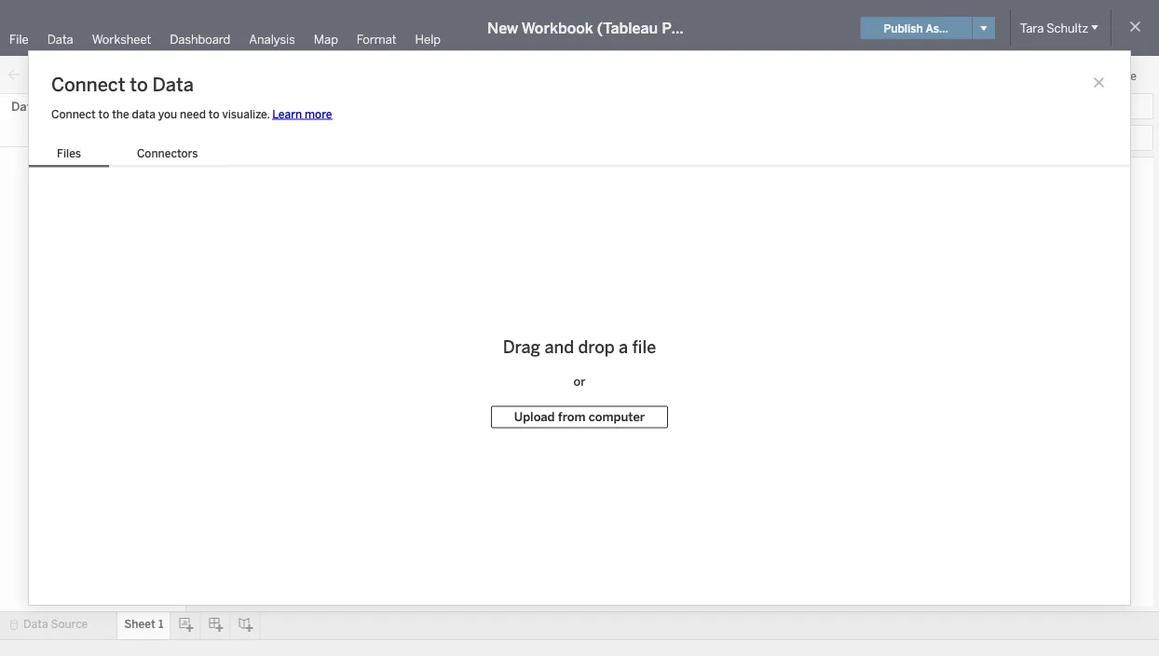 Task type: vqa. For each thing, say whether or not it's contained in the screenshot.
Ben Norland image
no



Task type: describe. For each thing, give the bounding box(es) containing it.
and
[[545, 337, 574, 357]]

upload
[[514, 409, 555, 424]]

connect for connect to the data you need to visualize. learn more
[[51, 107, 96, 121]]

new
[[488, 19, 519, 37]]

publish as...
[[884, 21, 949, 35]]

format
[[357, 32, 397, 47]]

drop
[[578, 337, 615, 357]]

collapse image
[[171, 102, 182, 113]]

0 vertical spatial 1
[[426, 166, 437, 192]]

1 vertical spatial 1
[[158, 618, 163, 631]]

help
[[415, 32, 441, 47]]

the
[[112, 107, 129, 121]]

show me
[[1089, 69, 1137, 82]]

visualize.
[[222, 107, 270, 121]]

tara
[[1021, 21, 1044, 35]]

schultz
[[1047, 21, 1089, 35]]

1 horizontal spatial sheet
[[371, 166, 422, 192]]

more
[[305, 107, 332, 121]]

as...
[[926, 21, 949, 35]]

file
[[633, 337, 656, 357]]

connect for connect to data
[[51, 74, 125, 96]]

show me button
[[1059, 61, 1154, 89]]

replay animation image
[[65, 65, 84, 84]]

worksheet
[[92, 32, 151, 47]]

0 vertical spatial sheet 1
[[371, 166, 437, 192]]

drag
[[503, 337, 541, 357]]

learn more link
[[272, 107, 332, 121]]

me
[[1121, 69, 1137, 82]]

data source
[[23, 618, 88, 631]]

1 vertical spatial sheet
[[124, 618, 156, 631]]

a
[[619, 337, 628, 357]]

pages
[[214, 100, 246, 113]]

connect to data
[[51, 74, 194, 96]]

workbook
[[522, 19, 594, 37]]

dashboard
[[170, 32, 230, 47]]

show
[[1089, 69, 1118, 82]]

computer
[[589, 409, 645, 424]]

new data source image
[[128, 66, 146, 84]]



Task type: locate. For each thing, give the bounding box(es) containing it.
or
[[574, 374, 586, 388]]

file
[[9, 32, 29, 47]]

sheet 1
[[371, 166, 437, 192], [124, 618, 163, 631]]

analytics
[[86, 99, 139, 114]]

1 vertical spatial sheet 1
[[124, 618, 163, 631]]

connect up analytics
[[51, 74, 125, 96]]

1 connect from the top
[[51, 74, 125, 96]]

0 horizontal spatial 1
[[158, 618, 163, 631]]

drag and drop a file
[[503, 337, 656, 357]]

to
[[130, 74, 148, 96], [98, 107, 109, 121], [209, 107, 220, 121]]

0 horizontal spatial sheet 1
[[124, 618, 163, 631]]

connect down replay animation image
[[51, 107, 96, 121]]

upload from computer
[[514, 409, 645, 424]]

0 vertical spatial sheet
[[371, 166, 422, 192]]

map
[[314, 32, 338, 47]]

need
[[180, 107, 206, 121]]

1 horizontal spatial to
[[130, 74, 148, 96]]

data
[[132, 107, 156, 121]]

replay animation image
[[91, 68, 103, 79]]

to left the at the left of the page
[[98, 107, 109, 121]]

sheet
[[371, 166, 422, 192], [124, 618, 156, 631]]

upload from computer button
[[491, 406, 669, 428]]

2 horizontal spatial to
[[209, 107, 220, 121]]

from
[[558, 409, 586, 424]]

to up data
[[130, 74, 148, 96]]

data left source
[[23, 618, 48, 631]]

data
[[47, 32, 73, 47], [153, 74, 194, 96], [11, 99, 38, 114], [23, 618, 48, 631]]

1 horizontal spatial sheet 1
[[371, 166, 437, 192]]

0 horizontal spatial to
[[98, 107, 109, 121]]

undo image
[[6, 66, 24, 84]]

1 horizontal spatial 1
[[426, 166, 437, 192]]

redo image
[[35, 66, 54, 84]]

(tableau
[[597, 19, 658, 37]]

2 connect from the top
[[51, 107, 96, 121]]

connect to the data you need to visualize. learn more
[[51, 107, 332, 121]]

publish as... button
[[861, 17, 972, 39]]

pause auto updates image
[[158, 66, 176, 84]]

1 vertical spatial connect
[[51, 107, 96, 121]]

list box containing files
[[29, 143, 226, 168]]

data up replay animation image
[[47, 32, 73, 47]]

files
[[57, 147, 81, 160]]

analysis
[[249, 32, 295, 47]]

data up "collapse" icon
[[153, 74, 194, 96]]

to right need
[[209, 107, 220, 121]]

source
[[51, 618, 88, 631]]

to for the
[[98, 107, 109, 121]]

connect
[[51, 74, 125, 96], [51, 107, 96, 121]]

you
[[158, 107, 177, 121]]

public)
[[662, 19, 712, 37]]

new workbook (tableau public)
[[488, 19, 712, 37]]

1
[[426, 166, 437, 192], [158, 618, 163, 631]]

learn
[[272, 107, 302, 121]]

0 horizontal spatial sheet
[[124, 618, 156, 631]]

0 vertical spatial connect
[[51, 74, 125, 96]]

connectors
[[137, 147, 198, 160]]

to for data
[[130, 74, 148, 96]]

data down undo icon
[[11, 99, 38, 114]]

publish
[[884, 21, 924, 35]]

tara schultz
[[1021, 21, 1089, 35]]

list box
[[29, 143, 226, 168]]



